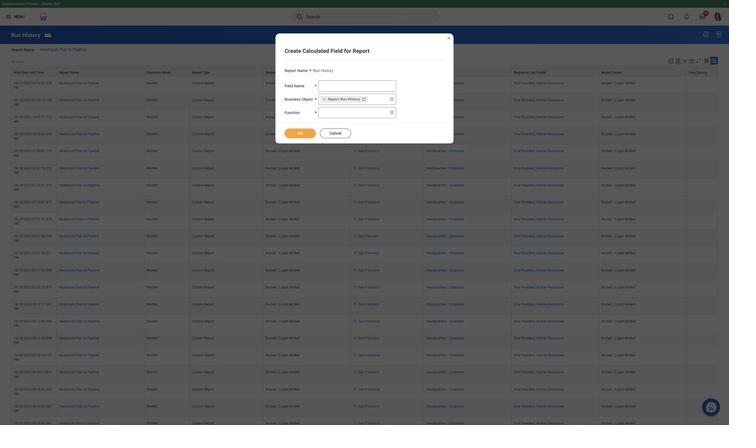 Task type: locate. For each thing, give the bounding box(es) containing it.
03:37:46.071
[[32, 252, 52, 256]]

10/18/2023
[[14, 115, 31, 119], [14, 132, 31, 136], [14, 150, 31, 153], [14, 167, 31, 170]]

to
[[68, 47, 72, 52], [84, 81, 87, 85], [84, 98, 87, 102], [84, 115, 87, 119], [84, 132, 87, 136], [84, 150, 87, 153], [84, 167, 87, 170], [84, 184, 87, 188], [84, 201, 87, 205], [84, 218, 87, 222], [84, 235, 87, 239], [84, 252, 87, 256], [84, 269, 87, 273], [84, 286, 87, 290], [84, 303, 87, 307], [84, 320, 87, 324], [84, 337, 87, 341], [84, 354, 87, 358], [84, 371, 87, 375], [84, 388, 87, 392], [84, 405, 87, 409]]

12 san francisco from the top
[[359, 286, 380, 290]]

toolbar inside run history main content
[[666, 57, 719, 65]]

headcount right the 03:52:18.477
[[59, 286, 75, 290]]

headquarters for 10/23/2023 08:44:35.563 am
[[427, 388, 447, 392]]

2 horizontal spatial history
[[348, 97, 360, 101]]

10 custom report element from the top
[[192, 234, 215, 239]]

10/18/2023 inside 10/18/2023 10:41:17.713 am
[[14, 115, 31, 119]]

10/23/2023 inside 10/23/2023 08:44:12.816 am
[[14, 371, 31, 375]]

headcount right the 07:54:12.155
[[59, 98, 75, 102]]

10/19/2023 for 10/19/2023 03:52:18.477 pm
[[14, 286, 31, 290]]

implementation preview -   adeptai_dpt1
[[2, 2, 61, 6]]

execution mode
[[147, 71, 171, 75]]

to for 10/20/2023 02:22:14.129 pm
[[84, 354, 87, 358]]

run history link
[[11, 32, 40, 38], [314, 67, 334, 73]]

8 10/19/2023 from the top
[[14, 303, 31, 307]]

headquarters - corporate
[[427, 81, 464, 85], [427, 98, 464, 102], [427, 115, 464, 119], [427, 132, 464, 136], [427, 150, 464, 153], [427, 167, 464, 170], [427, 184, 464, 188], [427, 201, 464, 205], [427, 218, 464, 222], [427, 235, 464, 239], [427, 252, 464, 256], [427, 269, 464, 273], [427, 286, 464, 290], [427, 303, 464, 307], [427, 320, 464, 324], [427, 337, 464, 341], [427, 354, 464, 358], [427, 371, 464, 375], [427, 388, 464, 392], [427, 405, 464, 409]]

18 san francisco from the top
[[359, 388, 380, 392]]

vice for 04/13/2023 07:54:12.155 am
[[514, 98, 521, 102]]

2 vertical spatial history
[[348, 97, 360, 101]]

3 10/18/2023 from the top
[[14, 150, 31, 153]]

am
[[14, 103, 19, 107], [14, 120, 19, 124], [14, 137, 19, 141], [14, 188, 19, 192], [14, 205, 19, 209], [14, 222, 19, 226], [14, 376, 19, 380], [14, 393, 19, 397], [14, 410, 19, 414]]

run history link down create calculated field for report
[[314, 67, 334, 73]]

pm
[[14, 86, 19, 90], [14, 154, 19, 158], [14, 171, 19, 175], [14, 239, 19, 243], [14, 256, 19, 260], [14, 273, 19, 277], [14, 290, 19, 294], [14, 307, 19, 311], [14, 325, 19, 328], [14, 342, 19, 345], [14, 359, 19, 363]]

headcount right 08:44:35.563
[[59, 388, 75, 392]]

10/18/2023 down 10/18/2023 10:41:17.713 am on the top of the page
[[14, 132, 31, 136]]

10/19/2023 inside "10/19/2023 05:12:17.341 pm"
[[14, 303, 31, 307]]

pm down 04/11/2023
[[14, 86, 19, 90]]

headquarters - corporate for 10/23/2023 08:44:12.816 am
[[427, 371, 464, 375]]

0 vertical spatial run history link
[[11, 32, 40, 38]]

10/19/2023 inside 10/19/2023 03:37:28.734 pm
[[14, 235, 31, 239]]

custom for 10/18/2023 10:53:24.270 am
[[192, 132, 204, 136]]

run up function field
[[341, 97, 347, 101]]

prompts image for business object
[[389, 96, 395, 103]]

history inside 'element'
[[348, 97, 360, 101]]

15 vice president, human resources from the top
[[514, 320, 564, 324]]

headcount right 03:37:46.071
[[59, 252, 75, 256]]

worklet element for 10/19/2023 05:12:17.341 pm
[[147, 302, 158, 307]]

9 worklet element from the top
[[147, 217, 158, 222]]

headcount
[[40, 47, 59, 52], [59, 81, 75, 85], [59, 98, 75, 102], [59, 115, 75, 119], [59, 132, 75, 136], [59, 150, 75, 153], [59, 167, 75, 170], [59, 184, 75, 188], [59, 201, 75, 205], [59, 218, 75, 222], [59, 235, 75, 239], [59, 252, 75, 256], [59, 269, 75, 273], [59, 286, 75, 290], [59, 303, 75, 307], [59, 320, 75, 324], [59, 337, 75, 341], [59, 354, 75, 358], [59, 371, 75, 375], [59, 388, 75, 392], [59, 405, 75, 409]]

headcount right '05:10:06.539'
[[59, 81, 75, 85]]

san francisco
[[359, 81, 380, 85], [359, 98, 380, 102], [359, 115, 380, 119], [359, 150, 380, 153], [359, 167, 380, 170], [359, 184, 380, 188], [359, 201, 380, 205], [359, 218, 380, 222], [359, 235, 380, 239], [359, 252, 380, 256], [359, 269, 380, 273], [359, 286, 380, 290], [359, 303, 380, 307], [359, 320, 380, 324], [359, 337, 380, 341], [359, 354, 380, 358], [359, 371, 380, 375], [359, 388, 380, 392], [359, 405, 380, 409]]

6 san francisco from the top
[[359, 184, 380, 188]]

10/23/2023 for 10/23/2023 08:53:33.287 am
[[14, 405, 31, 409]]

headcount plan to pipeline for 10/18/2023 10:41:17.713 am
[[59, 115, 99, 119]]

17 custom report from the top
[[192, 354, 215, 358]]

human for 10/18/2023 10:41:17.713 am
[[537, 115, 548, 119]]

vice
[[514, 81, 521, 85], [514, 98, 521, 102], [514, 115, 521, 119], [514, 132, 521, 136], [514, 150, 521, 153], [514, 167, 521, 170], [514, 184, 521, 188], [514, 201, 521, 205], [514, 218, 521, 222], [514, 235, 521, 239], [514, 252, 521, 256], [514, 269, 521, 273], [514, 286, 521, 290], [514, 303, 521, 307], [514, 320, 521, 324], [514, 337, 521, 341], [514, 354, 521, 358], [514, 371, 521, 375], [514, 388, 521, 392], [514, 405, 521, 409]]

headcount for 10/18/2023 02:40:01.211 pm
[[59, 150, 75, 153]]

10/19/2023 down 10/19/2023 07:51:57.478 am
[[14, 235, 31, 239]]

headcount for 10/23/2023 08:53:33.287 am
[[59, 405, 75, 409]]

for
[[344, 48, 352, 54]]

row containing 10/20/2023 02:22:14.129 pm
[[11, 349, 719, 366]]

pm up 10/19/2023 05:12:40.596 pm
[[14, 307, 19, 311]]

5 president, from the top
[[522, 150, 536, 153]]

run inside 'element'
[[341, 97, 347, 101]]

custom report element for 10/19/2023 07:35:31.911 am
[[192, 183, 215, 188]]

to for 10/19/2023 05:12:17.341 pm
[[84, 303, 87, 307]]

pm up 10/20/2023
[[14, 342, 19, 345]]

10/19/2023 inside '10/19/2023 07:35:31.911 am'
[[14, 184, 31, 188]]

vice president, human resources link
[[514, 80, 564, 85], [514, 97, 564, 102], [514, 114, 564, 119], [514, 131, 564, 136], [514, 148, 564, 153], [514, 165, 564, 170], [514, 183, 564, 188], [514, 200, 564, 205], [514, 217, 564, 222], [514, 234, 564, 239], [514, 251, 564, 256], [514, 268, 564, 273], [514, 285, 564, 290], [514, 302, 564, 307], [514, 319, 564, 324], [514, 336, 564, 341], [514, 353, 564, 358], [514, 370, 564, 375], [514, 387, 564, 392], [514, 404, 564, 409]]

17 resources from the top
[[549, 354, 564, 358]]

10 headquarters from the top
[[427, 235, 447, 239]]

headquarters - corporate link for 10/19/2023 07:35:31.911 am
[[427, 183, 464, 188]]

10/19/2023 inside 10/19/2023 07:35:47.475 am
[[14, 201, 31, 205]]

18 resources from the top
[[549, 371, 564, 375]]

10/19/2023 down 10/18/2023 02:41:10.311 pm
[[14, 184, 31, 188]]

10 president, from the top
[[522, 235, 536, 239]]

to for 10/19/2023 07:35:31.911 am
[[84, 184, 87, 188]]

time
[[36, 71, 44, 75]]

2 horizontal spatial run
[[341, 97, 347, 101]]

pm inside 10/19/2023 03:37:28.734 pm
[[14, 239, 19, 243]]

worklet element for 10/19/2023 03:52:18.477 pm
[[147, 285, 158, 290]]

headcount plan to pipeline for 10/18/2023 02:41:10.311 pm
[[59, 167, 99, 170]]

12 custom from the top
[[192, 269, 204, 273]]

16 francisco from the top
[[365, 354, 380, 358]]

08:44:35.563
[[32, 388, 52, 392]]

pipeline for 10/18/2023 10:53:24.270 am
[[87, 132, 99, 136]]

4 president, from the top
[[522, 132, 536, 136]]

15 president, from the top
[[522, 320, 536, 324]]

9 worklet from the top
[[147, 218, 158, 222]]

03:37:52.090
[[32, 269, 52, 273]]

name
[[24, 48, 34, 52], [298, 69, 308, 73], [70, 71, 79, 75], [294, 84, 305, 88]]

1 horizontal spatial report name
[[59, 71, 79, 75]]

5 am from the top
[[14, 205, 19, 209]]

- for 10/19/2023 05:12:17.341 pm
[[448, 303, 449, 307]]

prompts image
[[389, 96, 395, 103], [389, 109, 395, 116]]

pm inside "10/18/2023 02:40:01.211 pm"
[[14, 154, 19, 158]]

3 row from the top
[[11, 94, 719, 111]]

13 resources from the top
[[549, 286, 564, 290]]

12 president, from the top
[[522, 269, 536, 273]]

close view audit trail image
[[447, 36, 452, 40]]

row containing 10/18/2023 10:41:17.713 am
[[11, 111, 719, 128]]

resources for 10/18/2023 02:40:01.211 pm
[[549, 150, 564, 153]]

worklet for 04/13/2023 07:54:12.155 am
[[147, 98, 158, 102]]

42 items
[[11, 60, 24, 64]]

headcount plan to pipeline for 04/13/2023 07:54:12.155 am
[[59, 98, 99, 102]]

san
[[359, 81, 364, 85], [359, 98, 364, 102], [359, 115, 364, 119], [359, 150, 364, 153], [359, 167, 364, 170], [359, 184, 364, 188], [359, 201, 364, 205], [359, 218, 364, 222], [359, 235, 364, 239], [359, 252, 364, 256], [359, 269, 364, 273], [359, 286, 364, 290], [359, 303, 364, 307], [359, 320, 364, 324], [359, 337, 364, 341], [359, 354, 364, 358], [359, 371, 364, 375], [359, 388, 364, 392], [359, 405, 364, 409]]

headcount for 10/19/2023 03:52:18.477 pm
[[59, 286, 75, 290]]

worklet for 10/19/2023 05:12:40.596 pm
[[147, 320, 158, 324]]

function
[[285, 111, 300, 115]]

16 san francisco from the top
[[359, 354, 380, 358]]

row containing 10/23/2023 08:44:12.816 am
[[11, 366, 719, 383]]

run down the calculated
[[314, 69, 320, 73]]

to for 10/19/2023 05:12:40.596 pm
[[84, 320, 87, 324]]

am inside 10/19/2023 07:35:47.475 am
[[14, 205, 19, 209]]

0 vertical spatial history
[[22, 32, 40, 38]]

2 vertical spatial 10/23/2023
[[14, 405, 31, 409]]

data source button
[[687, 66, 718, 76]]

10/19/2023 inside 10/19/2023 05:12:40.596 pm
[[14, 320, 31, 324]]

fullscreen image
[[696, 58, 703, 64]]

headquarters - corporate for 10/23/2023 08:53:33.287 am
[[427, 405, 464, 409]]

view printable version (pdf) image
[[716, 31, 723, 38]]

run history up the items
[[11, 32, 40, 38]]

row containing 04/13/2023 07:54:12.155 am
[[11, 94, 719, 111]]

18 headquarters - corporate link from the top
[[427, 370, 464, 375]]

11 headquarters from the top
[[427, 252, 447, 256]]

report name
[[11, 48, 34, 52], [285, 69, 308, 73], [59, 71, 79, 75]]

report type button
[[190, 66, 263, 76]]

run history down create calculated field for report
[[314, 69, 334, 73]]

10/19/2023 down "10/19/2023 05:12:17.341 pm"
[[14, 320, 31, 324]]

10/19/2023 down 10/19/2023 03:52:18.477 pm
[[14, 303, 31, 307]]

pm down 10/20/2023
[[14, 359, 19, 363]]

corporate for 10/18/2023 10:41:17.713 am
[[450, 115, 464, 119]]

0 horizontal spatial run history
[[11, 32, 40, 38]]

to for 10/23/2023 08:44:35.563 am
[[84, 388, 87, 392]]

5 san francisco link from the top
[[359, 165, 380, 170]]

object
[[302, 97, 313, 102]]

3 custom report element from the top
[[192, 114, 215, 119]]

1 location image from the top
[[353, 98, 358, 102]]

report owner
[[602, 71, 623, 75]]

am for 10/23/2023 08:44:12.816 am
[[14, 376, 19, 380]]

headcount for 10/19/2023 07:35:47.475 am
[[59, 201, 75, 205]]

headcount right 07:51:57.478
[[59, 218, 75, 222]]

location image for 10/18/2023 10:41:17.713 am
[[353, 115, 358, 119]]

san francisco link for 10/23/2023 08:44:12.816 am
[[359, 370, 380, 375]]

corporate for 04/13/2023 07:54:12.155 am
[[450, 98, 464, 102]]

custom report for 10/18/2023 10:41:17.713 am
[[192, 115, 215, 119]]

pm up '10/19/2023 07:35:31.911 am'
[[14, 171, 19, 175]]

requested by user
[[266, 71, 294, 75]]

plan for 10/19/2023 05:12:40.596 pm
[[76, 320, 83, 324]]

- for 04/11/2023 05:10:06.539 pm
[[448, 81, 449, 85]]

headquarters
[[427, 81, 447, 85], [427, 98, 447, 102], [427, 115, 447, 119], [427, 132, 447, 136], [427, 150, 447, 153], [427, 167, 447, 170], [427, 184, 447, 188], [427, 201, 447, 205], [427, 218, 447, 222], [427, 235, 447, 239], [427, 252, 447, 256], [427, 269, 447, 273], [427, 286, 447, 290], [427, 303, 447, 307], [427, 320, 447, 324], [427, 337, 447, 341], [427, 354, 447, 358], [427, 371, 447, 375], [427, 388, 447, 392], [427, 405, 447, 409]]

7 san from the top
[[359, 201, 364, 205]]

custom report element
[[192, 80, 215, 85], [192, 97, 215, 102], [192, 114, 215, 119], [192, 131, 215, 136], [192, 148, 215, 153], [192, 165, 215, 170], [192, 183, 215, 188], [192, 200, 215, 205], [192, 217, 215, 222], [192, 234, 215, 239], [192, 251, 215, 256], [192, 268, 215, 273], [192, 285, 215, 290], [192, 302, 215, 307], [192, 319, 215, 324], [192, 336, 215, 341], [192, 353, 215, 358], [192, 370, 215, 375], [192, 387, 215, 392], [192, 404, 215, 409], [192, 421, 215, 426]]

pm up 10/18/2023 02:41:10.311 pm
[[14, 154, 19, 158]]

17 human from the top
[[537, 354, 548, 358]]

pm inside 10/19/2023 03:37:52.090 pm
[[14, 273, 19, 277]]

10 vice from the top
[[514, 235, 521, 239]]

custom for 04/13/2023 07:54:12.155 am
[[192, 98, 204, 102]]

custom report for 10/19/2023 03:37:28.734 pm
[[192, 235, 215, 239]]

headcount right 07:35:31.911
[[59, 184, 75, 188]]

custom for 10/19/2023 03:37:46.071 pm
[[192, 252, 204, 256]]

10/18/2023 down "10/18/2023 02:40:01.211 pm"
[[14, 167, 31, 170]]

0 horizontal spatial run history link
[[11, 32, 40, 38]]

to for 10/19/2023 07:51:57.478 am
[[84, 218, 87, 222]]

5 vice president, human resources link from the top
[[514, 148, 564, 153]]

9 corporate from the top
[[450, 218, 464, 222]]

pm inside 10/19/2023 03:37:46.071 pm
[[14, 256, 19, 260]]

custom report element for 10/23/2023 08:53:33.287 am
[[192, 404, 215, 409]]

8 location image from the top
[[353, 371, 358, 375]]

4 custom report element from the top
[[192, 131, 215, 136]]

headcount right 02:41:10.311
[[59, 167, 75, 170]]

to for 10/19/2023 03:37:46.071 pm
[[84, 252, 87, 256]]

05:10:06.539
[[32, 81, 52, 85]]

business
[[285, 97, 301, 102]]

1 headquarters - corporate from the top
[[427, 81, 464, 85]]

custom report
[[192, 81, 215, 85], [192, 98, 215, 102], [192, 115, 215, 119], [192, 132, 215, 136], [192, 150, 215, 153], [192, 167, 215, 170], [192, 184, 215, 188], [192, 201, 215, 205], [192, 218, 215, 222], [192, 235, 215, 239], [192, 252, 215, 256], [192, 269, 215, 273], [192, 286, 215, 290], [192, 303, 215, 307], [192, 320, 215, 324], [192, 337, 215, 341], [192, 354, 215, 358], [192, 371, 215, 375], [192, 388, 215, 392], [192, 405, 215, 409]]

san for 10/19/2023 07:51:57.478 am
[[359, 218, 364, 222]]

1 vertical spatial run history
[[314, 69, 334, 73]]

worklet
[[147, 81, 158, 85], [147, 98, 158, 102], [147, 115, 158, 119], [147, 132, 158, 136], [147, 150, 158, 153], [147, 167, 158, 170], [147, 184, 158, 188], [147, 201, 158, 205], [147, 218, 158, 222], [147, 235, 158, 239], [147, 252, 158, 256], [147, 269, 158, 273], [147, 286, 158, 290], [147, 303, 158, 307], [147, 320, 158, 324], [147, 337, 158, 341], [147, 354, 158, 358], [147, 371, 158, 375], [147, 388, 158, 392], [147, 405, 158, 409]]

create calculated field for report dialog
[[276, 33, 454, 144]]

5 worklet from the top
[[147, 150, 158, 153]]

5 vice from the top
[[514, 150, 521, 153]]

field left for
[[331, 48, 343, 54]]

headcount for 10/20/2023 02:22:14.129 pm
[[59, 354, 75, 358]]

am inside 04/13/2023 07:54:12.155 am
[[14, 103, 19, 107]]

10/19/2023 down '10/19/2023 07:35:31.911 am'
[[14, 201, 31, 205]]

10 worklet from the top
[[147, 235, 158, 239]]

6 headquarters - corporate from the top
[[427, 167, 464, 170]]

4 custom report from the top
[[192, 132, 215, 136]]

report name inside create calculated field for report dialog
[[285, 69, 308, 73]]

8 francisco from the top
[[365, 218, 380, 222]]

francisco for 10/18/2023 02:40:01.211 pm
[[365, 150, 380, 153]]

10/19/2023 inside 10/19/2023 03:52:18.477 pm
[[14, 286, 31, 290]]

6 worklet element from the top
[[147, 165, 158, 170]]

10/19/2023 down 10/19/2023 03:37:46.071 pm at bottom left
[[14, 269, 31, 273]]

toolbar
[[666, 57, 719, 65]]

3 vice president, human resources link from the top
[[514, 114, 564, 119]]

- for 10/19/2023 07:35:31.911 am
[[448, 184, 449, 188]]

1 horizontal spatial run
[[314, 69, 320, 73]]

15 human from the top
[[537, 320, 548, 324]]

0 vertical spatial field
[[331, 48, 343, 54]]

to for 10/19/2023 05:12:52.094 pm
[[84, 337, 87, 341]]

10/19/2023 down 10/19/2023 03:37:52.090 pm
[[14, 286, 31, 290]]

cell for 10/18/2023 10:53:24.270 am
[[687, 128, 719, 145]]

worklet element for 10/18/2023 10:53:24.270 am
[[147, 131, 158, 136]]

6 human from the top
[[537, 167, 548, 170]]

custom for 10/20/2023 02:22:14.129 pm
[[192, 354, 204, 358]]

am inside "10/23/2023 08:44:35.563 am"
[[14, 393, 19, 397]]

0 vertical spatial run
[[11, 32, 21, 38]]

table image
[[704, 58, 710, 63]]

20 custom report from the top
[[192, 405, 215, 409]]

8 headquarters from the top
[[427, 201, 447, 205]]

cancel button
[[320, 129, 352, 138]]

10/19/2023 inside 10/19/2023 03:37:46.071 pm
[[14, 252, 31, 256]]

ok
[[298, 131, 303, 136]]

president, for 10/19/2023 03:37:28.734 pm
[[522, 235, 536, 239]]

10 10/19/2023 from the top
[[14, 337, 31, 341]]

04/11/2023
[[14, 81, 31, 85]]

05:12:52.094
[[32, 337, 52, 341]]

15 headquarters from the top
[[427, 320, 447, 324]]

custom report for 10/19/2023 05:12:52.094 pm
[[192, 337, 215, 341]]

to for 10/18/2023 02:41:10.311 pm
[[84, 167, 87, 170]]

10/19/2023
[[14, 184, 31, 188], [14, 201, 31, 205], [14, 218, 31, 222], [14, 235, 31, 239], [14, 252, 31, 256], [14, 269, 31, 273], [14, 286, 31, 290], [14, 303, 31, 307], [14, 320, 31, 324], [14, 337, 31, 341]]

headcount right 05:12:40.596
[[59, 320, 75, 324]]

18 row from the top
[[11, 349, 719, 366]]

row containing 10/19/2023 05:12:17.341 pm
[[11, 298, 719, 315]]

20 vice from the top
[[514, 405, 521, 409]]

am inside 10/18/2023 10:53:24.270 am
[[14, 137, 19, 141]]

cell for 10/19/2023 07:35:31.911 am
[[687, 179, 719, 196]]

2 location image from the top
[[353, 115, 358, 119]]

row containing 10/19/2023 03:52:18.477 pm
[[11, 281, 719, 298]]

14 corporate from the top
[[450, 303, 464, 307]]

san francisco for 10/19/2023 03:37:28.734 pm
[[359, 235, 380, 239]]

10/18/2023 inside 10/18/2023 10:53:24.270 am
[[14, 132, 31, 136]]

7 president, from the top
[[522, 184, 536, 188]]

report inside 'element'
[[328, 97, 340, 101]]

10/23/2023 down 10/20/2023
[[14, 371, 31, 375]]

pm up "10/19/2023 05:12:17.341 pm"
[[14, 290, 19, 294]]

10/18/2023 02:40:01.211 pm
[[14, 150, 53, 158]]

expand table image
[[712, 58, 718, 63]]

source
[[697, 71, 708, 75]]

10/19/2023 inside 10/19/2023 03:37:52.090 pm
[[14, 269, 31, 273]]

20 custom report element from the top
[[192, 404, 215, 409]]

17 worklet from the top
[[147, 354, 158, 358]]

1 vertical spatial 10/23/2023
[[14, 388, 31, 392]]

row containing 04/11/2023 05:10:06.539 pm
[[11, 77, 719, 94]]

field
[[331, 48, 343, 54], [285, 84, 293, 88]]

pm inside 10/18/2023 02:41:10.311 pm
[[14, 171, 19, 175]]

19 custom from the top
[[192, 388, 204, 392]]

export to excel image
[[669, 58, 675, 64]]

8 vice president, human resources from the top
[[514, 201, 564, 205]]

san for 10/19/2023 05:12:52.094 pm
[[359, 337, 364, 341]]

12 human from the top
[[537, 269, 548, 273]]

user
[[287, 71, 294, 75]]

san francisco for 10/19/2023 07:35:47.475 am
[[359, 201, 380, 205]]

headquarters - corporate for 10/19/2023 07:35:47.475 am
[[427, 201, 464, 205]]

1 vice from the top
[[514, 81, 521, 85]]

lmcneil / logan mcneil element
[[266, 80, 300, 85], [602, 80, 636, 85], [266, 97, 300, 102], [602, 97, 636, 102], [266, 114, 300, 119], [602, 114, 636, 119], [266, 131, 300, 136], [602, 131, 636, 136], [266, 148, 300, 153], [602, 148, 636, 153], [266, 165, 300, 170], [602, 165, 636, 170], [266, 183, 300, 188], [602, 183, 636, 188], [266, 200, 300, 205], [602, 200, 636, 205], [266, 217, 300, 222], [602, 217, 636, 222], [266, 234, 300, 239], [602, 234, 636, 239], [266, 251, 300, 256], [602, 251, 636, 256], [266, 268, 300, 273], [602, 268, 636, 273], [266, 285, 300, 290], [602, 285, 636, 290], [266, 302, 300, 307], [602, 302, 636, 307], [266, 319, 300, 324], [602, 319, 636, 324], [266, 336, 300, 341], [602, 336, 636, 341], [266, 353, 300, 358], [602, 353, 636, 358], [266, 370, 300, 375], [602, 370, 636, 375], [266, 387, 300, 392], [602, 387, 636, 392], [266, 404, 300, 409], [602, 404, 636, 409], [266, 421, 300, 426], [602, 421, 636, 426]]

am inside 10/18/2023 10:41:17.713 am
[[14, 120, 19, 124]]

location image
[[353, 98, 358, 102], [353, 115, 358, 119], [353, 166, 358, 170], [353, 183, 358, 187], [353, 200, 358, 204], [353, 320, 358, 324], [353, 354, 358, 358], [353, 371, 358, 375], [353, 422, 358, 426]]

10/19/2023 down 10/19/2023 03:37:28.734 pm
[[14, 252, 31, 256]]

run history link up the items
[[11, 32, 40, 38]]

headcount right 10:41:17.713
[[59, 115, 75, 119]]

8 president, from the top
[[522, 201, 536, 205]]

pipeline for 10/23/2023 08:44:35.563 am
[[87, 388, 99, 392]]

cancel
[[330, 131, 342, 136]]

run
[[11, 32, 21, 38], [314, 69, 320, 73], [341, 97, 347, 101]]

10/23/2023
[[14, 371, 31, 375], [14, 388, 31, 392], [14, 405, 31, 409]]

15 vice president, human resources link from the top
[[514, 319, 564, 324]]

run history inside create calculated field for report dialog
[[314, 69, 334, 73]]

headcount right 03:37:28.734
[[59, 235, 75, 239]]

custom report for 10/19/2023 05:12:40.596 pm
[[192, 320, 215, 324]]

05:12:17.341
[[32, 303, 52, 307]]

resources for 10/19/2023 07:51:57.478 am
[[549, 218, 564, 222]]

am inside 10/19/2023 07:51:57.478 am
[[14, 222, 19, 226]]

row containing 10/19/2023 03:37:46.071 pm
[[11, 247, 719, 264]]

pm up 10/19/2023 05:12:52.094 pm
[[14, 325, 19, 328]]

pm inside 10/19/2023 05:12:40.596 pm
[[14, 325, 19, 328]]

row containing 10/18/2023 10:53:24.270 am
[[11, 128, 719, 145]]

cell
[[687, 111, 719, 128], [351, 128, 424, 145], [687, 128, 719, 145], [687, 145, 719, 162], [687, 162, 719, 179], [687, 179, 719, 196], [687, 196, 719, 213], [687, 213, 719, 230], [687, 230, 719, 247], [687, 247, 719, 264], [687, 264, 719, 281], [687, 281, 719, 298], [687, 298, 719, 315], [687, 315, 719, 332], [687, 332, 719, 349], [687, 349, 719, 366], [687, 366, 719, 383], [687, 383, 719, 401], [687, 418, 719, 426]]

headcount up time
[[40, 47, 59, 52]]

10/18/2023 inside 10/18/2023 02:41:10.311 pm
[[14, 167, 31, 170]]

0 vertical spatial run history
[[11, 32, 40, 38]]

row containing 10/19/2023 05:12:40.596 pm
[[11, 315, 719, 332]]

10/19/2023 up 10/20/2023
[[14, 337, 31, 341]]

location image for 10/19/2023 05:12:40.596 pm
[[353, 320, 358, 324]]

5 headquarters from the top
[[427, 150, 447, 153]]

5 location image from the top
[[353, 200, 358, 204]]

report name inside 'popup button'
[[59, 71, 79, 75]]

16 custom report element from the top
[[192, 336, 215, 341]]

headquarters - corporate link for 10/19/2023 03:37:46.071 pm
[[427, 251, 464, 256]]

11 pm from the top
[[14, 359, 19, 363]]

4 san from the top
[[359, 150, 364, 153]]

custom report for 04/13/2023 07:54:12.155 am
[[192, 98, 215, 102]]

san francisco for 10/19/2023 03:37:52.090 pm
[[359, 269, 380, 273]]

6 vice from the top
[[514, 167, 521, 170]]

headcount right 02:40:01.211
[[59, 150, 75, 153]]

run inside main content
[[11, 32, 21, 38]]

am inside 10/23/2023 08:44:12.816 am
[[14, 376, 19, 380]]

16 headquarters from the top
[[427, 337, 447, 341]]

and
[[30, 71, 35, 75]]

francisco for 10/19/2023 05:12:40.596 pm
[[365, 320, 380, 324]]

column header
[[351, 65, 424, 77]]

0 horizontal spatial field
[[285, 84, 293, 88]]

10/23/2023 inside the 10/23/2023 08:53:33.287 am
[[14, 405, 31, 409]]

am inside '10/19/2023 07:35:31.911 am'
[[14, 188, 19, 192]]

9 human from the top
[[537, 218, 548, 222]]

pm up 10/19/2023 03:52:18.477 pm
[[14, 273, 19, 277]]

10/19/2023 down 10/19/2023 07:35:47.475 am
[[14, 218, 31, 222]]

pipeline for 10/19/2023 03:37:46.071 pm
[[87, 252, 99, 256]]

04/11/2023 05:10:06.539 pm
[[14, 81, 53, 90]]

12 francisco from the top
[[365, 286, 380, 290]]

headcount right 02:22:14.129
[[59, 354, 75, 358]]

headcount right 08:44:12.816
[[59, 371, 75, 375]]

resources for 10/18/2023 02:41:10.311 pm
[[549, 167, 564, 170]]

3 headquarters - corporate from the top
[[427, 115, 464, 119]]

location image for 10/19/2023 07:51:57.478 am
[[353, 217, 358, 221]]

headcount right 05:12:17.341
[[59, 303, 75, 307]]

2 vertical spatial run
[[341, 97, 347, 101]]

0 vertical spatial prompts image
[[389, 96, 395, 103]]

08:44:12.816
[[32, 371, 52, 375]]

1 vertical spatial prompts image
[[389, 109, 395, 116]]

10/23/2023 inside "10/23/2023 08:44:35.563 am"
[[14, 388, 31, 392]]

0 horizontal spatial report name
[[11, 48, 34, 52]]

16 san from the top
[[359, 354, 364, 358]]

10/18/2023 inside "10/18/2023 02:40:01.211 pm"
[[14, 150, 31, 153]]

resources for 10/19/2023 07:35:31.911 am
[[549, 184, 564, 188]]

worklet element
[[147, 80, 158, 85], [147, 97, 158, 102], [147, 114, 158, 119], [147, 131, 158, 136], [147, 148, 158, 153], [147, 165, 158, 170], [147, 183, 158, 188], [147, 200, 158, 205], [147, 217, 158, 222], [147, 234, 158, 239], [147, 251, 158, 256], [147, 268, 158, 273], [147, 285, 158, 290], [147, 302, 158, 307], [147, 319, 158, 324], [147, 336, 158, 341], [147, 353, 158, 358], [147, 370, 158, 375], [147, 387, 158, 392], [147, 404, 158, 409], [147, 421, 158, 426]]

am inside the 10/23/2023 08:53:33.287 am
[[14, 410, 19, 414]]

10/19/2023 for 10/19/2023 05:12:40.596 pm
[[14, 320, 31, 324]]

5 san from the top
[[359, 167, 364, 170]]

1 horizontal spatial history
[[321, 69, 334, 73]]

1 vertical spatial run history link
[[314, 67, 334, 73]]

10/23/2023 down "10/23/2023 08:44:35.563 am"
[[14, 405, 31, 409]]

18 worklet from the top
[[147, 371, 158, 375]]

vice president, human resources link for 10/18/2023 02:40:01.211 pm
[[514, 148, 564, 153]]

10/18/2023 10:41:17.713 am
[[14, 115, 53, 124]]

custom for 10/19/2023 05:12:17.341 pm
[[192, 303, 204, 307]]

headquarters - corporate link
[[427, 80, 464, 85], [427, 97, 464, 102], [427, 114, 464, 119], [427, 131, 464, 136], [427, 148, 464, 153], [427, 165, 464, 170], [427, 183, 464, 188], [427, 200, 464, 205], [427, 217, 464, 222], [427, 234, 464, 239], [427, 251, 464, 256], [427, 268, 464, 273], [427, 285, 464, 290], [427, 302, 464, 307], [427, 319, 464, 324], [427, 336, 464, 341], [427, 353, 464, 358], [427, 370, 464, 375], [427, 387, 464, 392], [427, 404, 464, 409]]

history
[[22, 32, 40, 38], [321, 69, 334, 73], [348, 97, 360, 101]]

9 headquarters - corporate link from the top
[[427, 217, 464, 222]]

headcount plan to pipeline link
[[40, 47, 87, 52], [59, 80, 99, 85], [59, 97, 99, 102], [59, 114, 99, 119], [59, 131, 99, 136], [59, 148, 99, 153], [59, 165, 99, 170], [59, 183, 99, 188], [59, 200, 99, 205], [59, 217, 99, 222], [59, 234, 99, 239], [59, 251, 99, 256], [59, 268, 99, 273], [59, 285, 99, 290], [59, 302, 99, 307], [59, 319, 99, 324], [59, 336, 99, 341], [59, 353, 99, 358], [59, 370, 99, 375], [59, 387, 99, 392], [59, 404, 99, 409]]

pm inside 10/20/2023 02:22:14.129 pm
[[14, 359, 19, 363]]

requester  job profile
[[515, 71, 547, 75]]

10/18/2023 down 10/18/2023 10:53:24.270 am
[[14, 150, 31, 153]]

vice president, human resources for 10/19/2023 05:12:52.094 pm
[[514, 337, 564, 341]]

adeptai_dpt1
[[41, 2, 61, 6]]

15 san francisco from the top
[[359, 337, 380, 341]]

field down the user
[[285, 84, 293, 88]]

17 vice president, human resources link from the top
[[514, 353, 564, 358]]

custom
[[192, 81, 204, 85], [192, 98, 204, 102], [192, 115, 204, 119], [192, 132, 204, 136], [192, 150, 204, 153], [192, 167, 204, 170], [192, 184, 204, 188], [192, 201, 204, 205], [192, 218, 204, 222], [192, 235, 204, 239], [192, 252, 204, 256], [192, 269, 204, 273], [192, 286, 204, 290], [192, 303, 204, 307], [192, 320, 204, 324], [192, 337, 204, 341], [192, 354, 204, 358], [192, 371, 204, 375], [192, 388, 204, 392], [192, 405, 204, 409]]

15 resources from the top
[[549, 320, 564, 324]]

plan
[[60, 47, 67, 52], [76, 81, 83, 85], [76, 98, 83, 102], [76, 115, 83, 119], [76, 132, 83, 136], [76, 150, 83, 153], [76, 167, 83, 170], [76, 184, 83, 188], [76, 201, 83, 205], [76, 218, 83, 222], [76, 235, 83, 239], [76, 252, 83, 256], [76, 269, 83, 273], [76, 286, 83, 290], [76, 303, 83, 307], [76, 320, 83, 324], [76, 337, 83, 341], [76, 354, 83, 358], [76, 371, 83, 375], [76, 388, 83, 392], [76, 405, 83, 409]]

pm up 10/19/2023 03:37:52.090 pm
[[14, 256, 19, 260]]

pm inside 04/11/2023 05:10:06.539 pm
[[14, 86, 19, 90]]

10/19/2023 inside 10/19/2023 05:12:52.094 pm
[[14, 337, 31, 341]]

1 horizontal spatial run history
[[314, 69, 334, 73]]

10/19/2023 inside 10/19/2023 07:51:57.478 am
[[14, 218, 31, 222]]

16 headquarters - corporate from the top
[[427, 337, 464, 341]]

10/23/2023 down 10/23/2023 08:44:12.816 am
[[14, 388, 31, 392]]

0 horizontal spatial run
[[11, 32, 21, 38]]

10/19/2023 for 10/19/2023 07:35:31.911 am
[[14, 184, 31, 188]]

10/23/2023 08:53:33.287 am
[[14, 405, 53, 414]]

custom for 10/23/2023 08:44:12.816 am
[[192, 371, 204, 375]]

pm inside 10/19/2023 05:12:52.094 pm
[[14, 342, 19, 345]]

4 pm from the top
[[14, 239, 19, 243]]

am for 10/23/2023 08:44:35.563 am
[[14, 393, 19, 397]]

headcount right 08:53:33.287
[[59, 405, 75, 409]]

headcount right 05:12:52.094 in the bottom left of the page
[[59, 337, 75, 341]]

headcount right 10:53:24.270
[[59, 132, 75, 136]]

vice for 10/19/2023 07:51:57.478 am
[[514, 218, 521, 222]]

1 horizontal spatial run history link
[[314, 67, 334, 73]]

san francisco link
[[359, 80, 380, 85], [359, 97, 380, 102], [359, 114, 380, 119], [359, 148, 380, 153], [359, 165, 380, 170], [359, 183, 380, 188], [359, 200, 380, 205], [359, 217, 380, 222], [359, 234, 380, 239], [359, 251, 380, 256], [359, 268, 380, 273], [359, 285, 380, 290], [359, 302, 380, 307], [359, 319, 380, 324], [359, 336, 380, 341], [359, 353, 380, 358], [359, 370, 380, 375], [359, 387, 380, 392], [359, 404, 380, 409]]

run history inside main content
[[11, 32, 40, 38]]

11 row from the top
[[11, 230, 719, 247]]

location image for 10/23/2023 08:44:12.816 am
[[353, 371, 358, 375]]

lmcneil
[[266, 81, 276, 85], [602, 81, 612, 85], [266, 98, 276, 102], [602, 98, 612, 102], [266, 115, 276, 119], [602, 115, 612, 119], [266, 132, 276, 136], [602, 132, 612, 136], [266, 150, 276, 153], [602, 150, 612, 153], [266, 167, 276, 170], [602, 167, 612, 170], [266, 184, 276, 188], [602, 184, 612, 188], [266, 201, 276, 205], [602, 201, 612, 205], [266, 218, 276, 222], [602, 218, 612, 222], [266, 235, 276, 239], [602, 235, 612, 239], [266, 252, 276, 256], [602, 252, 612, 256], [266, 269, 276, 273], [602, 269, 612, 273], [266, 286, 276, 290], [602, 286, 612, 290], [266, 303, 276, 307], [602, 303, 612, 307], [266, 320, 276, 324], [602, 320, 612, 324], [266, 337, 276, 341], [602, 337, 612, 341], [266, 354, 276, 358], [602, 354, 612, 358], [266, 371, 276, 375], [602, 371, 612, 375], [266, 388, 276, 392], [602, 388, 612, 392], [266, 405, 276, 409], [602, 405, 612, 409]]

headcount plan to pipeline for 10/23/2023 08:53:33.287 am
[[59, 405, 99, 409]]

0 vertical spatial 10/23/2023
[[14, 371, 31, 375]]

7 san francisco link from the top
[[359, 200, 380, 205]]

custom report for 10/19/2023 03:37:46.071 pm
[[192, 252, 215, 256]]

headcount right 03:37:52.090
[[59, 269, 75, 273]]

pm inside "10/19/2023 05:12:17.341 pm"
[[14, 307, 19, 311]]

headquarters for 10/19/2023 05:12:52.094 pm
[[427, 337, 447, 341]]

2 location image from the top
[[353, 217, 358, 221]]

pm for 10/19/2023 05:12:40.596 pm
[[14, 325, 19, 328]]

2 horizontal spatial report name
[[285, 69, 308, 73]]

headcount plan to pipeline
[[40, 47, 87, 52], [59, 81, 99, 85], [59, 98, 99, 102], [59, 115, 99, 119], [59, 132, 99, 136], [59, 150, 99, 153], [59, 167, 99, 170], [59, 184, 99, 188], [59, 201, 99, 205], [59, 218, 99, 222], [59, 235, 99, 239], [59, 252, 99, 256], [59, 269, 99, 273], [59, 286, 99, 290], [59, 303, 99, 307], [59, 320, 99, 324], [59, 337, 99, 341], [59, 354, 99, 358], [59, 371, 99, 375], [59, 388, 99, 392], [59, 405, 99, 409]]

headquarters for 10/19/2023 07:35:31.911 am
[[427, 184, 447, 188]]

0 horizontal spatial history
[[22, 32, 40, 38]]

run up 42 items at the left of the page
[[11, 32, 21, 38]]

custom report for 04/11/2023 05:10:06.539 pm
[[192, 81, 215, 85]]

vice president, human resources link for 10/20/2023 02:22:14.129 pm
[[514, 353, 564, 358]]

42
[[11, 60, 15, 64]]

pipeline
[[73, 47, 87, 52], [87, 81, 99, 85], [87, 98, 99, 102], [87, 115, 99, 119], [87, 132, 99, 136], [87, 150, 99, 153], [87, 167, 99, 170], [87, 184, 99, 188], [87, 201, 99, 205], [87, 218, 99, 222], [87, 235, 99, 239], [87, 252, 99, 256], [87, 269, 99, 273], [87, 286, 99, 290], [87, 303, 99, 307], [87, 320, 99, 324], [87, 337, 99, 341], [87, 354, 99, 358], [87, 371, 99, 375], [87, 388, 99, 392], [87, 405, 99, 409]]

row containing 10/19/2023 07:35:47.475 am
[[11, 196, 719, 213]]

18 worklet element from the top
[[147, 370, 158, 375]]

18 headquarters - corporate from the top
[[427, 371, 464, 375]]

17 headquarters - corporate link from the top
[[427, 353, 464, 358]]

start date and time button
[[11, 66, 56, 76]]

headcount right '07:35:47.475'
[[59, 201, 75, 205]]

10/18/2023 down 04/13/2023
[[14, 115, 31, 119]]

row
[[11, 65, 719, 77], [11, 77, 719, 94], [11, 94, 719, 111], [11, 111, 719, 128], [11, 128, 719, 145], [11, 145, 719, 162], [11, 162, 719, 179], [11, 179, 719, 196], [11, 196, 719, 213], [11, 213, 719, 230], [11, 230, 719, 247], [11, 247, 719, 264], [11, 264, 719, 281], [11, 281, 719, 298], [11, 298, 719, 315], [11, 315, 719, 332], [11, 332, 719, 349], [11, 349, 719, 366], [11, 366, 719, 383], [11, 383, 719, 401], [11, 401, 719, 418], [11, 418, 719, 426]]

6 custom from the top
[[192, 167, 204, 170]]

headcount for 10/23/2023 08:44:35.563 am
[[59, 388, 75, 392]]

5 custom report from the top
[[192, 150, 215, 153]]

corporate
[[450, 81, 464, 85], [450, 98, 464, 102], [450, 115, 464, 119], [450, 132, 464, 136], [450, 150, 464, 153], [450, 167, 464, 170], [450, 184, 464, 188], [450, 201, 464, 205], [450, 218, 464, 222], [450, 235, 464, 239], [450, 252, 464, 256], [450, 269, 464, 273], [450, 286, 464, 290], [450, 303, 464, 307], [450, 320, 464, 324], [450, 337, 464, 341], [450, 354, 464, 358], [450, 371, 464, 375], [450, 388, 464, 392], [450, 405, 464, 409]]

13 vice from the top
[[514, 286, 521, 290]]

- for 10/18/2023 02:40:01.211 pm
[[448, 150, 449, 153]]

pm inside 10/19/2023 03:52:18.477 pm
[[14, 290, 19, 294]]

location image
[[353, 149, 358, 153], [353, 217, 358, 221], [353, 235, 358, 238], [353, 252, 358, 255], [353, 269, 358, 273], [353, 286, 358, 290], [353, 303, 358, 307], [353, 337, 358, 341], [353, 388, 358, 392], [353, 405, 358, 409]]

20 resources from the top
[[549, 405, 564, 409]]

13 headquarters - corporate link from the top
[[427, 285, 464, 290]]

report for 10/18/2023 10:53:24.270 am
[[205, 132, 215, 136]]

10/19/2023 03:37:46.071 pm
[[14, 252, 53, 260]]

vice president, human resources for 10/20/2023 02:22:14.129 pm
[[514, 354, 564, 358]]

1 horizontal spatial field
[[331, 48, 343, 54]]

12 san francisco link from the top
[[359, 285, 380, 290]]

13 vice president, human resources link from the top
[[514, 285, 564, 290]]

03:52:18.477
[[32, 286, 52, 290]]

pm up 10/19/2023 03:37:46.071 pm at bottom left
[[14, 239, 19, 243]]

am for 10/19/2023 07:51:57.478 am
[[14, 222, 19, 226]]

1 president, from the top
[[522, 81, 536, 85]]



Task type: vqa. For each thing, say whether or not it's contained in the screenshot.
'-' associated with 10/19/2023 05:12:40.596 PM
yes



Task type: describe. For each thing, give the bounding box(es) containing it.
04/13/2023
[[14, 98, 31, 102]]

start
[[14, 71, 21, 75]]

10/19/2023 05:12:40.596 pm
[[14, 320, 53, 328]]

10/19/2023 07:35:47.475 am
[[14, 201, 53, 209]]

report name button
[[57, 66, 144, 76]]

francisco for 10/19/2023 03:37:46.071 pm
[[365, 252, 380, 256]]

vice president, human resources for 10/19/2023 07:35:31.911 am
[[514, 184, 564, 188]]

vice president, human resources link for 04/11/2023 05:10:06.539 pm
[[514, 80, 564, 85]]

report name for run
[[285, 69, 308, 73]]

vice president, human resources link for 10/23/2023 08:44:12.816 am
[[514, 370, 564, 375]]

data source
[[690, 71, 708, 75]]

02:40:01.211
[[32, 150, 52, 153]]

10:41:17.713
[[32, 115, 52, 119]]

data
[[690, 71, 696, 75]]

10/19/2023 05:12:17.341 pm
[[14, 303, 53, 311]]

resources for 10/18/2023 10:53:24.270 am
[[549, 132, 564, 136]]

am for 10/18/2023 10:41:17.713 am
[[14, 120, 19, 124]]

field name
[[285, 84, 305, 88]]

10/19/2023 07:51:57.478 am
[[14, 218, 53, 226]]

preview
[[27, 2, 39, 6]]

history inside main content
[[22, 32, 40, 38]]

Field Name text field
[[319, 80, 397, 92]]

row containing 10/19/2023 03:37:28.734 pm
[[11, 230, 719, 247]]

headcount for 10/18/2023 02:41:10.311 pm
[[59, 167, 75, 170]]

implementation
[[2, 2, 26, 6]]

pm for 10/19/2023 03:37:28.734 pm
[[14, 239, 19, 243]]

san for 10/23/2023 08:44:12.816 am
[[359, 371, 364, 375]]

Function field
[[319, 108, 388, 118]]

requester
[[515, 71, 530, 75]]

vice for 10/19/2023 07:35:47.475 am
[[514, 201, 521, 205]]

to for report name
[[68, 47, 72, 52]]

1 vertical spatial field
[[285, 84, 293, 88]]

worklet for 10/19/2023 07:35:47.475 am
[[147, 201, 158, 205]]

mode
[[162, 71, 171, 75]]

row containing 10/23/2023 08:53:33.287 am
[[11, 401, 719, 418]]

report type
[[192, 71, 210, 75]]

row containing 10/23/2023 08:44:35.563 am
[[11, 383, 719, 401]]

vice for 10/23/2023 08:44:35.563 am
[[514, 388, 521, 392]]

10/23/2023 for 10/23/2023 08:44:12.816 am
[[14, 371, 31, 375]]

headquarters for 10/19/2023 03:37:28.734 pm
[[427, 235, 447, 239]]

to for 04/11/2023 05:10:06.539 pm
[[84, 81, 87, 85]]

22 row from the top
[[11, 418, 719, 426]]

ok button
[[285, 129, 316, 138]]

19 worklet element from the top
[[147, 387, 158, 392]]

san francisco link for 10/19/2023 03:52:18.477 pm
[[359, 285, 380, 290]]

row containing 10/19/2023 03:37:52.090 pm
[[11, 264, 719, 281]]

san francisco for 10/18/2023 02:41:10.311 pm
[[359, 167, 380, 170]]

1 san francisco from the top
[[359, 81, 380, 85]]

headcount plan to pipeline for 10/19/2023 03:52:18.477 pm
[[59, 286, 99, 290]]

human for 10/19/2023 07:35:31.911 am
[[537, 184, 548, 188]]

worklet element for 10/19/2023 03:37:52.090 pm
[[147, 268, 158, 273]]

worklet element for 10/19/2023 03:37:28.734 pm
[[147, 234, 158, 239]]

1 san francisco link from the top
[[359, 80, 380, 85]]

am for 04/13/2023 07:54:12.155 am
[[14, 103, 19, 107]]

10/19/2023 for 10/19/2023 05:12:52.094 pm
[[14, 337, 31, 341]]

type
[[203, 71, 210, 75]]

10/19/2023 for 10/19/2023 03:37:52.090 pm
[[14, 269, 31, 273]]

- for 10/20/2023 02:22:14.129 pm
[[448, 354, 449, 358]]

report inside 'popup button'
[[59, 71, 69, 75]]

headquarters for 10/19/2023 07:51:57.478 am
[[427, 218, 447, 222]]

to for 10/23/2023 08:44:12.816 am
[[84, 371, 87, 375]]

custom for 04/11/2023 05:10:06.539 pm
[[192, 81, 204, 85]]

03:37:28.734
[[32, 235, 52, 239]]

vice president, human resources link for 10/18/2023 10:53:24.270 am
[[514, 131, 564, 136]]

close environment banner image
[[724, 2, 727, 5]]

vice president, human resources link for 10/23/2023 08:44:35.563 am
[[514, 387, 564, 392]]

corporate for 10/19/2023 03:37:46.071 pm
[[450, 252, 464, 256]]

corporate for 10/18/2023 02:40:01.211 pm
[[450, 150, 464, 153]]

calculated
[[303, 48, 329, 54]]

san francisco for 10/23/2023 08:44:35.563 am
[[359, 388, 380, 392]]

worklet element for 10/20/2023 02:22:14.129 pm
[[147, 353, 158, 358]]

location image for 10/23/2023 08:44:35.563 am
[[353, 388, 358, 392]]

name inside 'popup button'
[[70, 71, 79, 75]]

08:53:33.287
[[32, 405, 52, 409]]

run history link inside create calculated field for report dialog
[[314, 67, 334, 73]]

search image
[[296, 13, 303, 20]]

10/18/2023 for 10/18/2023 10:53:24.270 am
[[14, 132, 31, 136]]

vice for 10/18/2023 10:41:17.713 am
[[514, 115, 521, 119]]

custom report for 10/23/2023 08:44:12.816 am
[[192, 371, 215, 375]]

cell for 10/19/2023 07:35:47.475 am
[[687, 196, 719, 213]]

human for 10/19/2023 03:52:18.477 pm
[[537, 286, 548, 290]]

x small image
[[322, 97, 327, 102]]

1 francisco from the top
[[365, 81, 380, 85]]

05:12:40.596
[[32, 320, 52, 324]]

1 vertical spatial run
[[314, 69, 320, 73]]

requested
[[266, 71, 282, 75]]

francisco for 10/20/2023 02:22:14.129 pm
[[365, 354, 380, 358]]

pm for 10/19/2023 05:12:52.094 pm
[[14, 342, 19, 345]]

07:54:12.155
[[32, 98, 52, 102]]

headquarters for 10/18/2023 02:40:01.211 pm
[[427, 150, 447, 153]]

job
[[531, 71, 536, 75]]

location image for 10/19/2023 03:52:18.477 pm
[[353, 286, 358, 290]]

report run history, press delete to clear value, ctrl + enter opens in new window. option
[[321, 96, 368, 103]]

to for 10/19/2023 07:35:47.475 am
[[84, 201, 87, 205]]

human for 10/19/2023 05:12:52.094 pm
[[537, 337, 548, 341]]

02:41:10.311
[[32, 167, 52, 170]]

- for 10/23/2023 08:53:33.287 am
[[448, 405, 449, 409]]

10/19/2023 03:37:52.090 pm
[[14, 269, 53, 277]]

column header inside run history main content
[[351, 65, 424, 77]]

profile
[[537, 71, 547, 75]]

headquarters for 10/23/2023 08:53:33.287 am
[[427, 405, 447, 409]]

9 location image from the top
[[353, 422, 358, 426]]

date
[[22, 71, 29, 75]]

ext link image
[[361, 97, 367, 102]]

worklet for 10/18/2023 10:53:24.270 am
[[147, 132, 158, 136]]

- inside banner
[[39, 2, 40, 6]]

san francisco for 10/19/2023 05:12:17.341 pm
[[359, 303, 380, 307]]

human for 10/23/2023 08:44:12.816 am
[[537, 371, 548, 375]]

headcount plan to pipeline link for 10/18/2023 10:41:17.713 am
[[59, 114, 99, 119]]

pipeline for 10/19/2023 03:52:18.477 pm
[[87, 286, 99, 290]]

am for 10/19/2023 07:35:47.475 am
[[14, 205, 19, 209]]

francisco for 10/23/2023 08:53:33.287 am
[[365, 405, 380, 409]]

to for 10/19/2023 03:52:18.477 pm
[[84, 286, 87, 290]]

san for 10/19/2023 05:12:40.596 pm
[[359, 320, 364, 324]]

profile logan mcneil element
[[711, 11, 726, 23]]

report for 10/23/2023 08:44:35.563 am
[[205, 388, 215, 392]]

president, for 10/23/2023 08:53:33.287 am
[[522, 405, 536, 409]]

headquarters - corporate link for 10/19/2023 05:12:52.094 pm
[[427, 336, 464, 341]]

francisco for 10/19/2023 03:37:28.734 pm
[[365, 235, 380, 239]]

export to worksheets image
[[675, 58, 682, 65]]

1 san from the top
[[359, 81, 364, 85]]

worklet for 10/19/2023 03:52:18.477 pm
[[147, 286, 158, 290]]

row containing 10/19/2023 05:12:52.094 pm
[[11, 332, 719, 349]]

07:51:57.478
[[32, 218, 52, 222]]

location image for 10/18/2023 02:40:01.211 pm
[[353, 149, 358, 153]]

row containing start date and time
[[11, 65, 719, 77]]

human for 10/20/2023 02:22:14.129 pm
[[537, 354, 548, 358]]

requester  job profile button
[[512, 66, 599, 76]]

requested by user button
[[263, 66, 351, 76]]

10/19/2023 05:12:52.094 pm
[[14, 337, 53, 345]]

report owner button
[[600, 66, 687, 76]]

worklet for 10/19/2023 07:35:31.911 am
[[147, 184, 158, 188]]

export to excel image
[[703, 31, 710, 38]]

07:35:31.911
[[32, 184, 52, 188]]

inbox large image
[[700, 14, 706, 20]]

corporate for 10/18/2023 10:53:24.270 am
[[450, 132, 464, 136]]

implementation preview -   adeptai_dpt1 banner
[[0, 0, 730, 26]]

click to view/edit grid preferences image
[[689, 58, 696, 64]]

row containing 10/18/2023 02:41:10.311 pm
[[11, 162, 719, 179]]

10/18/2023 10:53:24.270 am
[[14, 132, 53, 141]]

san for 10/19/2023 05:12:17.341 pm
[[359, 303, 364, 307]]

10/19/2023 03:52:18.477 pm
[[14, 286, 53, 294]]

headquarters - corporate for 10/19/2023 03:37:28.734 pm
[[427, 235, 464, 239]]

21 worklet element from the top
[[147, 421, 158, 426]]

run history main content
[[0, 26, 730, 426]]

10/20/2023 02:22:14.129 pm
[[14, 354, 53, 363]]

custom report for 10/23/2023 08:53:33.287 am
[[192, 405, 215, 409]]

10/20/2023
[[14, 354, 31, 358]]

resources for 10/19/2023 03:52:18.477 pm
[[549, 286, 564, 290]]

owner
[[613, 71, 623, 75]]

human for 10/19/2023 03:37:28.734 pm
[[537, 235, 548, 239]]

headcount for 10/18/2023 10:53:24.270 am
[[59, 132, 75, 136]]

start date and time
[[14, 71, 44, 75]]

execution mode button
[[144, 66, 190, 76]]

10/23/2023 08:44:12.816 am
[[14, 371, 53, 380]]

04/13/2023 07:54:12.155 am
[[14, 98, 53, 107]]

headquarters - corporate for 04/11/2023 05:10:06.539 pm
[[427, 81, 464, 85]]

report run history
[[328, 97, 360, 101]]

am for 10/18/2023 10:53:24.270 am
[[14, 137, 19, 141]]

custom report element for 10/18/2023 02:40:01.211 pm
[[192, 148, 215, 153]]

run history for top run history link
[[11, 32, 40, 38]]

row containing 10/18/2023 02:40:01.211 pm
[[11, 145, 719, 162]]

business object
[[285, 97, 313, 102]]

row containing 10/19/2023 07:35:31.911 am
[[11, 179, 719, 196]]

items
[[16, 60, 24, 64]]

vice president, human resources for 10/19/2023 05:12:17.341 pm
[[514, 303, 564, 307]]

07:35:47.475
[[32, 201, 52, 205]]

21 custom report element from the top
[[192, 421, 215, 426]]

vice president, human resources for 10/19/2023 03:37:46.071 pm
[[514, 252, 564, 256]]

select to filter grid data image
[[682, 58, 689, 64]]

10/19/2023 07:35:31.911 am
[[14, 184, 53, 192]]

10:53:24.270
[[32, 132, 52, 136]]

headquarters - corporate link for 10/18/2023 10:53:24.270 am
[[427, 131, 464, 136]]

custom for 10/18/2023 02:41:10.311 pm
[[192, 167, 204, 170]]

headquarters for 04/13/2023 07:54:12.155 am
[[427, 98, 447, 102]]

10/19/2023 03:37:28.734 pm
[[14, 235, 53, 243]]

by
[[283, 71, 286, 75]]

row containing 10/19/2023 07:51:57.478 am
[[11, 213, 719, 230]]

report run history element
[[328, 97, 360, 102]]

plan for 10/19/2023 07:35:47.475 am
[[76, 201, 83, 205]]

execution
[[147, 71, 161, 75]]

1 vertical spatial history
[[321, 69, 334, 73]]

10/23/2023 08:44:35.563 am
[[14, 388, 53, 397]]

19 worklet from the top
[[147, 388, 158, 392]]

02:22:14.129
[[32, 354, 52, 358]]

create
[[285, 48, 301, 54]]

custom report element for 10/19/2023 05:12:17.341 pm
[[192, 302, 215, 307]]

francisco for 10/23/2023 08:44:35.563 am
[[365, 388, 380, 392]]

pipeline for 10/19/2023 05:12:40.596 pm
[[87, 320, 99, 324]]

create calculated field for report
[[285, 48, 370, 54]]

notifications large image
[[685, 14, 690, 20]]

10/18/2023 02:41:10.311 pm
[[14, 167, 53, 175]]

san francisco for 10/19/2023 07:51:57.478 am
[[359, 218, 380, 222]]

vice president, human resources link for 10/23/2023 08:53:33.287 am
[[514, 404, 564, 409]]

custom report element for 04/13/2023 07:54:12.155 am
[[192, 97, 215, 102]]



